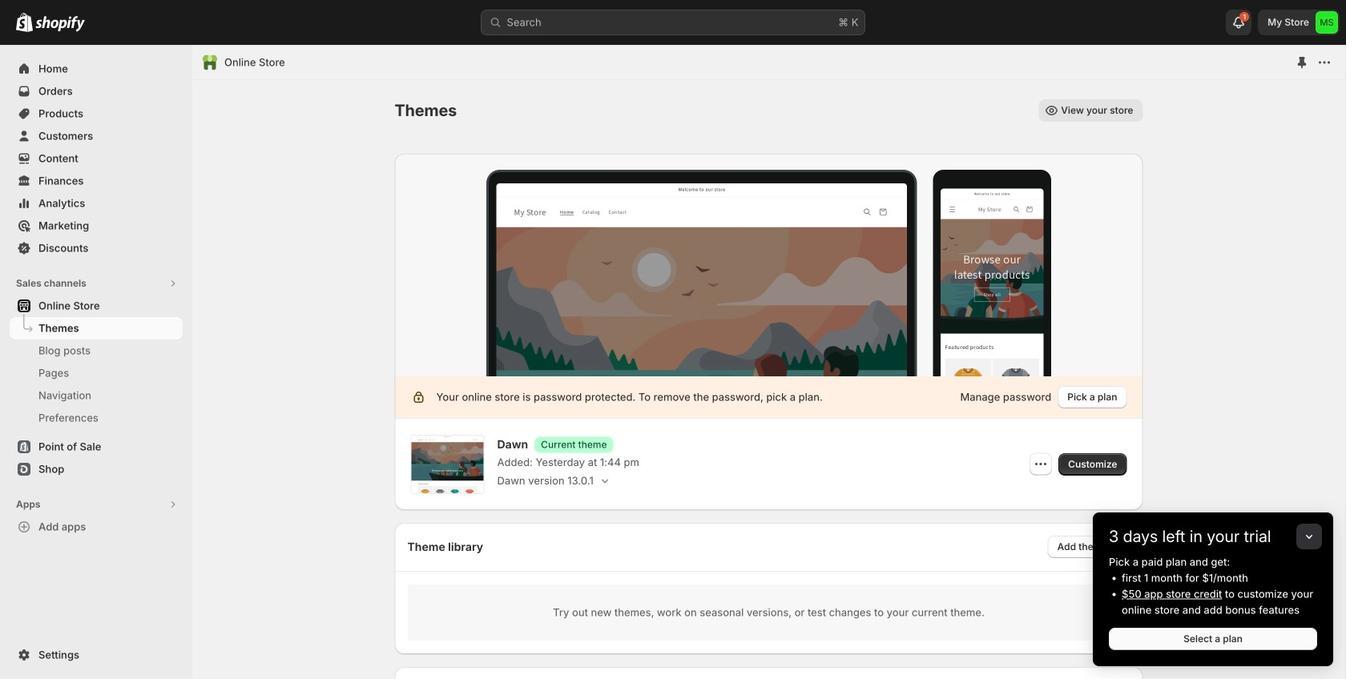 Task type: vqa. For each thing, say whether or not it's contained in the screenshot.
Mark Add a custom domain as done icon
no



Task type: locate. For each thing, give the bounding box(es) containing it.
shopify image
[[16, 13, 33, 32]]

online store image
[[202, 54, 218, 71]]

shopify image
[[35, 16, 85, 32]]



Task type: describe. For each thing, give the bounding box(es) containing it.
my store image
[[1316, 11, 1338, 34]]



